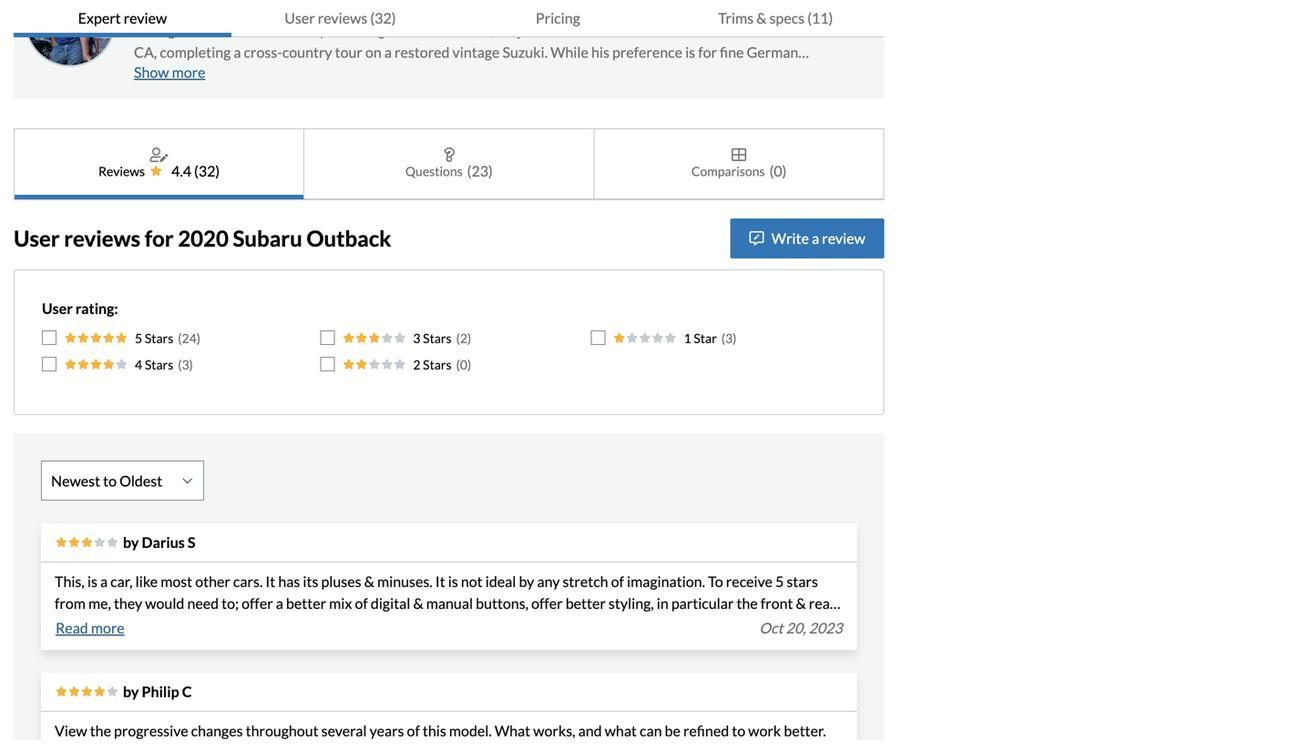 Task type: vqa. For each thing, say whether or not it's contained in the screenshot.


Task type: locate. For each thing, give the bounding box(es) containing it.
vintage
[[452, 43, 500, 61]]

this,
[[55, 573, 85, 591]]

cars
[[620, 0, 646, 17]]

user edit image
[[150, 148, 168, 162]]

offer
[[242, 595, 273, 613], [531, 595, 563, 613], [627, 617, 658, 635], [235, 639, 267, 657], [404, 639, 435, 657]]

of left "this"
[[407, 723, 420, 740]]

0 vertical spatial user
[[284, 9, 315, 27]]

no
[[150, 639, 166, 657]]

for left 2020
[[145, 226, 174, 252]]

ny
[[769, 22, 790, 39]]

( up 4 stars ( 3 )
[[178, 331, 182, 346]]

any
[[537, 573, 560, 591]]

0 vertical spatial in
[[462, 87, 474, 105]]

0 horizontal spatial and
[[223, 65, 247, 83]]

user up "user rating:" on the top
[[14, 226, 60, 252]]

4 inside this, is a car, like most other cars. it has its pluses & minuses. it is not ideal by any stretch of imagination. to receive 5 stars from me, they would need to;  offer a better mix of digital & manual buttons,  offer better styling, in particular the front & rear lights. more, heavier black plastic all around,  condense the 8 current packages  into  4 trims,  offer panoramic sunroof or a larger sunroof,  no carpeting,  offer factory lift packages,  offer fun colours.
[[576, 617, 585, 635]]

would
[[145, 595, 184, 613]]

is left not
[[448, 573, 458, 591]]

( down 24
[[178, 357, 182, 373]]

stars for 3 stars
[[423, 331, 452, 346]]

1 vertical spatial 2
[[413, 357, 420, 373]]

magazine.
[[358, 22, 422, 39]]

4 down 5 stars ( 24 ) at the top left of page
[[135, 357, 142, 373]]

impromptu
[[787, 65, 859, 83]]

5 stars ( 24 )
[[135, 331, 200, 346]]

more inside 'button'
[[91, 620, 125, 637]]

0 horizontal spatial better
[[286, 595, 326, 613]]

local
[[372, 87, 402, 105]]

tab list
[[14, 0, 884, 37], [14, 129, 884, 201]]

user for user reviews for 2020 subaru outback
[[14, 226, 60, 252]]

in down imagination.
[[657, 595, 669, 613]]

1 horizontal spatial (32)
[[370, 9, 396, 27]]

3 stars ( 2 )
[[413, 331, 471, 346]]

so
[[399, 65, 414, 83]]

1 vertical spatial they
[[114, 595, 142, 613]]

and left "what"
[[578, 723, 602, 740]]

the right "view"
[[90, 723, 111, 740]]

( for 5 stars
[[178, 331, 182, 346]]

better up around,
[[286, 595, 326, 613]]

to right boston
[[857, 22, 871, 39]]

user left rating:
[[42, 300, 73, 318]]

tour
[[335, 43, 363, 61]]

(0)
[[769, 162, 787, 180]]

0 vertical spatial reviews
[[318, 9, 367, 27]]

stars up 4 stars ( 3 )
[[145, 331, 173, 346]]

restored
[[395, 43, 450, 61]]

by philip c
[[123, 683, 192, 701]]

stars down 5 stars ( 24 ) at the top left of page
[[145, 357, 173, 373]]

it up manual
[[435, 573, 445, 591]]

user for user rating:
[[42, 300, 73, 318]]

his up then, at top
[[466, 0, 484, 17]]

to
[[708, 573, 723, 591]]

they down car,
[[114, 595, 142, 613]]

into
[[548, 617, 573, 635]]

more down 'completing'
[[172, 63, 205, 81]]

0 horizontal spatial 4
[[135, 357, 142, 373]]

expert review tab
[[14, 0, 231, 37]]

1 tab list from the top
[[14, 0, 884, 37]]

reviews inside tab
[[318, 9, 367, 27]]

what
[[495, 723, 530, 740]]

0 horizontal spatial they
[[114, 595, 142, 613]]

) for 3 stars ( 2 )
[[467, 331, 471, 346]]

1 horizontal spatial and
[[578, 723, 602, 740]]

& left ny
[[756, 9, 767, 27]]

0 horizontal spatial in
[[462, 87, 474, 105]]

1 horizontal spatial 5
[[775, 573, 784, 591]]

better down stretch in the bottom left of the page
[[566, 595, 606, 613]]

1 horizontal spatial 2
[[460, 331, 467, 346]]

) for 5 stars ( 24 )
[[197, 331, 200, 346]]

stars for 2 stars
[[423, 357, 452, 373]]

offer down plastic
[[235, 639, 267, 657]]

the
[[680, 0, 701, 17], [250, 65, 271, 83], [348, 87, 369, 105], [477, 87, 498, 105], [737, 595, 758, 613], [401, 617, 422, 635], [90, 723, 111, 740]]

2 tab list from the top
[[14, 129, 884, 201]]

with
[[649, 0, 677, 17]]

0 horizontal spatial from
[[55, 595, 86, 613]]

works,
[[533, 723, 575, 740]]

0 horizontal spatial 3
[[182, 357, 189, 373]]

user reviews for 2020 subaru outback
[[14, 226, 391, 252]]

manual
[[426, 595, 473, 613]]

show more
[[134, 63, 205, 81]]

from inside a cargurus contributor since 2008, michael started his career writing about cars with the scca - winning awards during his time as editor of top end magazine. since then, his journalistic travels have taken him from ny to boston to ca, completing a cross-country tour on a restored vintage suzuki. while his preference is for fine german automobiles - and the extra leg room they so often afford - his first automobile memories center around impromptu mustang vs. corvette races down the local highway, in the backseat of his father's latest acquisition.
[[736, 22, 767, 39]]

0 vertical spatial for
[[698, 43, 717, 61]]

most
[[161, 573, 192, 591]]

the down afford
[[477, 87, 498, 105]]

0 vertical spatial they
[[368, 65, 397, 83]]

from down this,
[[55, 595, 86, 613]]

comparisons count element
[[769, 160, 787, 182]]

1 horizontal spatial in
[[657, 595, 669, 613]]

writing
[[531, 0, 577, 17]]

user up country
[[284, 9, 315, 27]]

a up all
[[276, 595, 283, 613]]

0 vertical spatial 4
[[135, 357, 142, 373]]

view the progressive changes throughout several years of this model. what works, and what can be refined to work better.
[[55, 723, 826, 741]]

the down receive at the right of the page
[[737, 595, 758, 613]]

0 horizontal spatial (32)
[[194, 162, 220, 180]]

races
[[273, 87, 307, 105]]

him
[[709, 22, 733, 39]]

2 down 3 stars ( 2 )
[[413, 357, 420, 373]]

pricing
[[536, 9, 580, 27]]

1 horizontal spatial reviews
[[318, 9, 367, 27]]

c
[[182, 683, 192, 701]]

fun
[[438, 639, 459, 657]]

1 vertical spatial tab list
[[14, 129, 884, 201]]

for up center
[[698, 43, 717, 61]]

1 vertical spatial (32)
[[194, 162, 220, 180]]

1 horizontal spatial from
[[736, 22, 767, 39]]

from left ny
[[736, 22, 767, 39]]

pluses
[[321, 573, 361, 591]]

review
[[124, 9, 167, 27], [822, 230, 865, 247]]

during
[[134, 22, 175, 39]]

heavier
[[136, 617, 184, 635]]

to left work in the bottom of the page
[[732, 723, 745, 740]]

2 horizontal spatial is
[[685, 43, 695, 61]]

( up 0
[[456, 331, 460, 346]]

5 up front
[[775, 573, 784, 591]]

- down 'completing'
[[215, 65, 221, 83]]

about
[[580, 0, 617, 17]]

changes
[[191, 723, 243, 740]]

extra
[[274, 65, 307, 83]]

2023
[[809, 620, 843, 637]]

1 better from the left
[[286, 595, 326, 613]]

write a review
[[771, 230, 865, 247]]

oct 20, 2023
[[759, 620, 843, 637]]

digital
[[371, 595, 410, 613]]

1 vertical spatial 5
[[775, 573, 784, 591]]

user rating:
[[42, 300, 118, 318]]

1 vertical spatial 4
[[576, 617, 585, 635]]

0 vertical spatial (32)
[[370, 9, 396, 27]]

carpeting,
[[169, 639, 233, 657]]

the down cross-
[[250, 65, 271, 83]]

show more button
[[134, 63, 205, 81]]

minuses.
[[377, 573, 433, 591]]

1 vertical spatial more
[[91, 620, 125, 637]]

1 vertical spatial from
[[55, 595, 86, 613]]

awards
[[806, 0, 852, 17]]

0 horizontal spatial review
[[124, 9, 167, 27]]

(32) up on
[[370, 9, 396, 27]]

user inside user reviews (32) tab
[[284, 9, 315, 27]]

0 horizontal spatial to
[[732, 723, 745, 740]]

2
[[460, 331, 467, 346], [413, 357, 420, 373]]

condense
[[337, 617, 398, 635]]

larger
[[55, 639, 93, 657]]

corvette
[[213, 87, 270, 105]]

rear
[[809, 595, 836, 613]]

time
[[199, 22, 228, 39]]

0 horizontal spatial reviews
[[64, 226, 140, 252]]

better.
[[784, 723, 826, 740]]

1 horizontal spatial review
[[822, 230, 865, 247]]

0 vertical spatial more
[[172, 63, 205, 81]]

1 horizontal spatial for
[[698, 43, 717, 61]]

1 horizontal spatial they
[[368, 65, 397, 83]]

2008,
[[324, 0, 361, 17]]

0 horizontal spatial for
[[145, 226, 174, 252]]

0 vertical spatial review
[[124, 9, 167, 27]]

& down the "minuses."
[[413, 595, 423, 613]]

preference
[[612, 43, 682, 61]]

) for 2 stars ( 0 )
[[467, 357, 471, 373]]

- right scca
[[744, 0, 750, 17]]

3 up "2 stars ( 0 )"
[[413, 331, 420, 346]]

(11)
[[807, 9, 833, 27]]

is down the taken
[[685, 43, 695, 61]]

2 vertical spatial by
[[123, 683, 139, 701]]

0 horizontal spatial 2
[[413, 357, 420, 373]]

packages
[[486, 617, 545, 635]]

2 vertical spatial user
[[42, 300, 73, 318]]

3 down 24
[[182, 357, 189, 373]]

&
[[756, 9, 767, 27], [364, 573, 374, 591], [413, 595, 423, 613], [796, 595, 806, 613]]

1 horizontal spatial better
[[566, 595, 606, 613]]

reviews
[[318, 9, 367, 27], [64, 226, 140, 252]]

a right on
[[384, 43, 392, 61]]

& inside tab
[[756, 9, 767, 27]]

stars up "2 stars ( 0 )"
[[423, 331, 452, 346]]

a left car,
[[100, 573, 108, 591]]

around,
[[285, 617, 334, 635]]

& left "rear"
[[796, 595, 806, 613]]

expert review
[[78, 9, 167, 27]]

by left any
[[519, 573, 534, 591]]

8
[[425, 617, 433, 635]]

down
[[309, 87, 345, 105]]

(
[[178, 331, 182, 346], [456, 331, 460, 346], [721, 331, 725, 346], [178, 357, 182, 373], [456, 357, 460, 373]]

reviews count element
[[194, 160, 220, 182]]

center
[[695, 65, 736, 83]]

a down as
[[234, 43, 241, 61]]

1 vertical spatial by
[[519, 573, 534, 591]]

- right afford
[[496, 65, 501, 83]]

0 vertical spatial from
[[736, 22, 767, 39]]

by
[[123, 534, 139, 552], [519, 573, 534, 591], [123, 683, 139, 701]]

1 vertical spatial reviews
[[64, 226, 140, 252]]

0 vertical spatial 5
[[135, 331, 142, 346]]

2 up 0
[[460, 331, 467, 346]]

not
[[461, 573, 483, 591]]

1 horizontal spatial 3
[[413, 331, 420, 346]]

0 horizontal spatial it
[[265, 573, 275, 591]]

latest
[[649, 87, 685, 105]]

(32) right 4.4
[[194, 162, 220, 180]]

travels
[[592, 22, 635, 39]]

0 vertical spatial 2
[[460, 331, 467, 346]]

and up corvette
[[223, 65, 247, 83]]

write
[[771, 230, 809, 247]]

by left darius
[[123, 534, 139, 552]]

0 vertical spatial tab list
[[14, 0, 884, 37]]

comparisons
[[691, 164, 765, 179]]

3 right 'star'
[[725, 331, 733, 346]]

2 better from the left
[[566, 595, 606, 613]]

imagination.
[[627, 573, 705, 591]]

1 horizontal spatial 4
[[576, 617, 585, 635]]

often
[[417, 65, 451, 83]]

by for by darius s
[[123, 534, 139, 552]]

by for by philip c
[[123, 683, 139, 701]]

since
[[425, 22, 459, 39]]

5 up 4 stars ( 3 )
[[135, 331, 142, 346]]

a right write
[[812, 230, 819, 247]]

1 horizontal spatial more
[[172, 63, 205, 81]]

2 horizontal spatial -
[[744, 0, 750, 17]]

current
[[436, 617, 484, 635]]

1 vertical spatial review
[[822, 230, 865, 247]]

1 horizontal spatial it
[[435, 573, 445, 591]]

then,
[[462, 22, 494, 39]]

michael
[[364, 0, 414, 17]]

refined
[[683, 723, 729, 740]]

(32) inside tab
[[370, 9, 396, 27]]

1 vertical spatial and
[[578, 723, 602, 740]]

0 horizontal spatial more
[[91, 620, 125, 637]]

in inside this, is a car, like most other cars. it has its pluses & minuses. it is not ideal by any stretch of imagination. to receive 5 stars from me, they would need to;  offer a better mix of digital & manual buttons,  offer better styling, in particular the front & rear lights. more, heavier black plastic all around,  condense the 8 current packages  into  4 trims,  offer panoramic sunroof or a larger sunroof,  no carpeting,  offer factory lift packages,  offer fun colours.
[[657, 595, 669, 613]]

question image
[[444, 148, 455, 162]]

since
[[288, 0, 321, 17]]

in down afford
[[462, 87, 474, 105]]

all
[[268, 617, 282, 635]]

to right ny
[[792, 22, 806, 39]]

4 right into
[[576, 617, 585, 635]]

fine
[[720, 43, 744, 61]]

( right 'star'
[[721, 331, 725, 346]]

1 vertical spatial in
[[657, 595, 669, 613]]

have
[[638, 22, 668, 39]]

( down 3 stars ( 2 )
[[456, 357, 460, 373]]

by left philip
[[123, 683, 139, 701]]

while
[[550, 43, 588, 61]]

they inside this, is a car, like most other cars. it has its pluses & minuses. it is not ideal by any stretch of imagination. to receive 5 stars from me, they would need to;  offer a better mix of digital & manual buttons,  offer better styling, in particular the front & rear lights. more, heavier black plastic all around,  condense the 8 current packages  into  4 trims,  offer panoramic sunroof or a larger sunroof,  no carpeting,  offer factory lift packages,  offer fun colours.
[[114, 595, 142, 613]]

more up sunroof,
[[91, 620, 125, 637]]

is right this,
[[87, 573, 97, 591]]

stars left 0
[[423, 357, 452, 373]]

in inside a cargurus contributor since 2008, michael started his career writing about cars with the scca - winning awards during his time as editor of top end magazine. since then, his journalistic travels have taken him from ny to boston to ca, completing a cross-country tour on a restored vintage suzuki. while his preference is for fine german automobiles - and the extra leg room they so often afford - his first automobile memories center around impromptu mustang vs. corvette races down the local highway, in the backseat of his father's latest acquisition.
[[462, 87, 474, 105]]

more for show more
[[172, 63, 205, 81]]

they up local
[[368, 65, 397, 83]]

3 for 4 stars ( 3 )
[[182, 357, 189, 373]]

2 horizontal spatial 3
[[725, 331, 733, 346]]

1 vertical spatial user
[[14, 226, 60, 252]]

it left has
[[265, 573, 275, 591]]

0 vertical spatial and
[[223, 65, 247, 83]]

0 vertical spatial by
[[123, 534, 139, 552]]

work
[[748, 723, 781, 740]]



Task type: describe. For each thing, give the bounding box(es) containing it.
tab list containing 4.4
[[14, 129, 884, 201]]

review inside tab
[[124, 9, 167, 27]]

a right "or"
[[804, 617, 811, 635]]

michael perkins automotive journalist image
[[25, 0, 116, 67]]

0 horizontal spatial 5
[[135, 331, 142, 346]]

vs.
[[193, 87, 210, 105]]

1 horizontal spatial -
[[496, 65, 501, 83]]

for inside a cargurus contributor since 2008, michael started his career writing about cars with the scca - winning awards during his time as editor of top end magazine. since then, his journalistic travels have taken him from ny to boston to ca, completing a cross-country tour on a restored vintage suzuki. while his preference is for fine german automobiles - and the extra leg room they so often afford - his first automobile memories center around impromptu mustang vs. corvette races down the local highway, in the backseat of his father's latest acquisition.
[[698, 43, 717, 61]]

trims
[[718, 9, 754, 27]]

) for 4 stars ( 3 )
[[189, 357, 193, 373]]

0
[[460, 357, 467, 373]]

first
[[525, 65, 551, 83]]

subaru
[[233, 226, 302, 252]]

s
[[188, 534, 195, 552]]

& right pluses
[[364, 573, 374, 591]]

show
[[134, 63, 169, 81]]

the up the taken
[[680, 0, 701, 17]]

of up styling,
[[611, 573, 624, 591]]

mix
[[329, 595, 352, 613]]

the down room
[[348, 87, 369, 105]]

tab list containing expert review
[[14, 0, 884, 37]]

the left the 8
[[401, 617, 422, 635]]

reviews for for
[[64, 226, 140, 252]]

) for 1 star ( 3 )
[[733, 331, 736, 346]]

stars for 4 stars
[[145, 357, 173, 373]]

outback
[[306, 226, 391, 252]]

3 for 1 star ( 3 )
[[725, 331, 733, 346]]

of left top
[[289, 22, 302, 39]]

sunroof
[[731, 617, 780, 635]]

need
[[187, 595, 219, 613]]

and inside view the progressive changes throughout several years of this model. what works, and what can be refined to work better.
[[578, 723, 602, 740]]

his up automobile
[[591, 43, 609, 61]]

model.
[[449, 723, 492, 740]]

from inside this, is a car, like most other cars. it has its pluses & minuses. it is not ideal by any stretch of imagination. to receive 5 stars from me, they would need to;  offer a better mix of digital & manual buttons,  offer better styling, in particular the front & rear lights. more, heavier black plastic all around,  condense the 8 current packages  into  4 trims,  offer panoramic sunroof or a larger sunroof,  no carpeting,  offer factory lift packages,  offer fun colours.
[[55, 595, 86, 613]]

comment alt edit image
[[750, 232, 764, 246]]

progressive
[[114, 723, 188, 740]]

on
[[365, 43, 382, 61]]

is inside a cargurus contributor since 2008, michael started his career writing about cars with the scca - winning awards during his time as editor of top end magazine. since then, his journalistic travels have taken him from ny to boston to ca, completing a cross-country tour on a restored vintage suzuki. while his preference is for fine german automobiles - and the extra leg room they so often afford - his first automobile memories center around impromptu mustang vs. corvette races down the local highway, in the backseat of his father's latest acquisition.
[[685, 43, 695, 61]]

throughout
[[246, 723, 319, 740]]

questions count element
[[467, 160, 493, 182]]

th large image
[[732, 148, 746, 162]]

trims & specs (11) tab
[[667, 0, 884, 37]]

like
[[135, 573, 158, 591]]

read more
[[56, 620, 125, 637]]

( for 3 stars
[[456, 331, 460, 346]]

stars
[[787, 573, 818, 591]]

offer down styling,
[[627, 617, 658, 635]]

scca
[[704, 0, 742, 17]]

receive
[[726, 573, 773, 591]]

and inside a cargurus contributor since 2008, michael started his career writing about cars with the scca - winning awards during his time as editor of top end magazine. since then, his journalistic travels have taken him from ny to boston to ca, completing a cross-country tour on a restored vintage suzuki. while his preference is for fine german automobiles - and the extra leg room they so often afford - his first automobile memories center around impromptu mustang vs. corvette races down the local highway, in the backseat of his father's latest acquisition.
[[223, 65, 247, 83]]

1 horizontal spatial is
[[448, 573, 458, 591]]

sunroof,
[[95, 639, 147, 657]]

( for 2 stars
[[456, 357, 460, 373]]

memories
[[629, 65, 692, 83]]

top
[[305, 22, 328, 39]]

acquisition.
[[688, 87, 761, 105]]

user reviews (32) tab
[[231, 0, 449, 37]]

more for read more
[[91, 620, 125, 637]]

read
[[56, 620, 88, 637]]

his down automobile
[[576, 87, 595, 105]]

pricing tab
[[449, 0, 667, 37]]

front
[[761, 595, 793, 613]]

5 inside this, is a car, like most other cars. it has its pluses & minuses. it is not ideal by any stretch of imagination. to receive 5 stars from me, they would need to;  offer a better mix of digital & manual buttons,  offer better styling, in particular the front & rear lights. more, heavier black plastic all around,  condense the 8 current packages  into  4 trims,  offer panoramic sunroof or a larger sunroof,  no carpeting,  offer factory lift packages,  offer fun colours.
[[775, 573, 784, 591]]

more,
[[95, 617, 133, 635]]

1 star ( 3 )
[[684, 331, 736, 346]]

his left 'first'
[[504, 65, 522, 83]]

car,
[[110, 573, 133, 591]]

black
[[187, 617, 220, 635]]

factory
[[270, 639, 316, 657]]

ideal
[[485, 573, 516, 591]]

to inside view the progressive changes throughout several years of this model. what works, and what can be refined to work better.
[[732, 723, 745, 740]]

view
[[55, 723, 87, 740]]

stretch
[[563, 573, 608, 591]]

1 horizontal spatial to
[[792, 22, 806, 39]]

a inside write a review "button"
[[812, 230, 819, 247]]

colours.
[[462, 639, 512, 657]]

of inside view the progressive changes throughout several years of this model. what works, and what can be refined to work better.
[[407, 723, 420, 740]]

user reviews (32)
[[284, 9, 396, 27]]

1 it from the left
[[265, 573, 275, 591]]

( for 4 stars
[[178, 357, 182, 373]]

a cargurus contributor since 2008, michael started his career writing about cars with the scca - winning awards during his time as editor of top end magazine. since then, his journalistic travels have taken him from ny to boston to ca, completing a cross-country tour on a restored vintage suzuki. while his preference is for fine german automobiles - and the extra leg room they so often afford - his first automobile memories center around impromptu mustang vs. corvette races down the local highway, in the backseat of his father's latest acquisition.
[[134, 0, 871, 105]]

user for user reviews (32)
[[284, 9, 315, 27]]

styling,
[[609, 595, 654, 613]]

room
[[331, 65, 365, 83]]

of right mix
[[355, 595, 368, 613]]

they inside a cargurus contributor since 2008, michael started his career writing about cars with the scca - winning awards during his time as editor of top end magazine. since then, his journalistic travels have taken him from ny to boston to ca, completing a cross-country tour on a restored vintage suzuki. while his preference is for fine german automobiles - and the extra leg room they so often afford - his first automobile memories center around impromptu mustang vs. corvette races down the local highway, in the backseat of his father's latest acquisition.
[[368, 65, 397, 83]]

a
[[134, 0, 144, 17]]

cargurus
[[147, 0, 209, 17]]

reviews
[[98, 164, 145, 179]]

suzuki.
[[502, 43, 548, 61]]

1 vertical spatial for
[[145, 226, 174, 252]]

his up 'completing'
[[178, 22, 196, 39]]

buttons,
[[476, 595, 529, 613]]

review inside "button"
[[822, 230, 865, 247]]

offer down cars.
[[242, 595, 273, 613]]

0 horizontal spatial -
[[215, 65, 221, 83]]

automobile
[[553, 65, 626, 83]]

expert
[[78, 9, 121, 27]]

2 it from the left
[[435, 573, 445, 591]]

2 stars ( 0 )
[[413, 357, 471, 373]]

his down 'career'
[[497, 22, 515, 39]]

completing
[[160, 43, 231, 61]]

by darius s
[[123, 534, 195, 552]]

read more button
[[55, 615, 125, 642]]

star
[[694, 331, 717, 346]]

write a review button
[[730, 219, 884, 259]]

4.4 (32)
[[171, 162, 220, 180]]

offer down the 8
[[404, 639, 435, 657]]

automobiles
[[134, 65, 213, 83]]

reviews for (32)
[[318, 9, 367, 27]]

cars.
[[233, 573, 263, 591]]

0 horizontal spatial is
[[87, 573, 97, 591]]

2 horizontal spatial to
[[857, 22, 871, 39]]

comparisons (0)
[[691, 162, 787, 180]]

german
[[747, 43, 798, 61]]

offer down any
[[531, 595, 563, 613]]

stars for 5 stars
[[145, 331, 173, 346]]

the inside view the progressive changes throughout several years of this model. what works, and what can be refined to work better.
[[90, 723, 111, 740]]

or
[[783, 617, 801, 635]]

(23)
[[467, 162, 493, 180]]

of down automobile
[[561, 87, 574, 105]]

particular
[[671, 595, 734, 613]]

afford
[[454, 65, 493, 83]]

as
[[231, 22, 244, 39]]

lift
[[318, 639, 336, 657]]

( for 1 star
[[721, 331, 725, 346]]

by inside this, is a car, like most other cars. it has its pluses & minuses. it is not ideal by any stretch of imagination. to receive 5 stars from me, they would need to;  offer a better mix of digital & manual buttons,  offer better styling, in particular the front & rear lights. more, heavier black plastic all around,  condense the 8 current packages  into  4 trims,  offer panoramic sunroof or a larger sunroof,  no carpeting,  offer factory lift packages,  offer fun colours.
[[519, 573, 534, 591]]

packages,
[[339, 639, 401, 657]]



